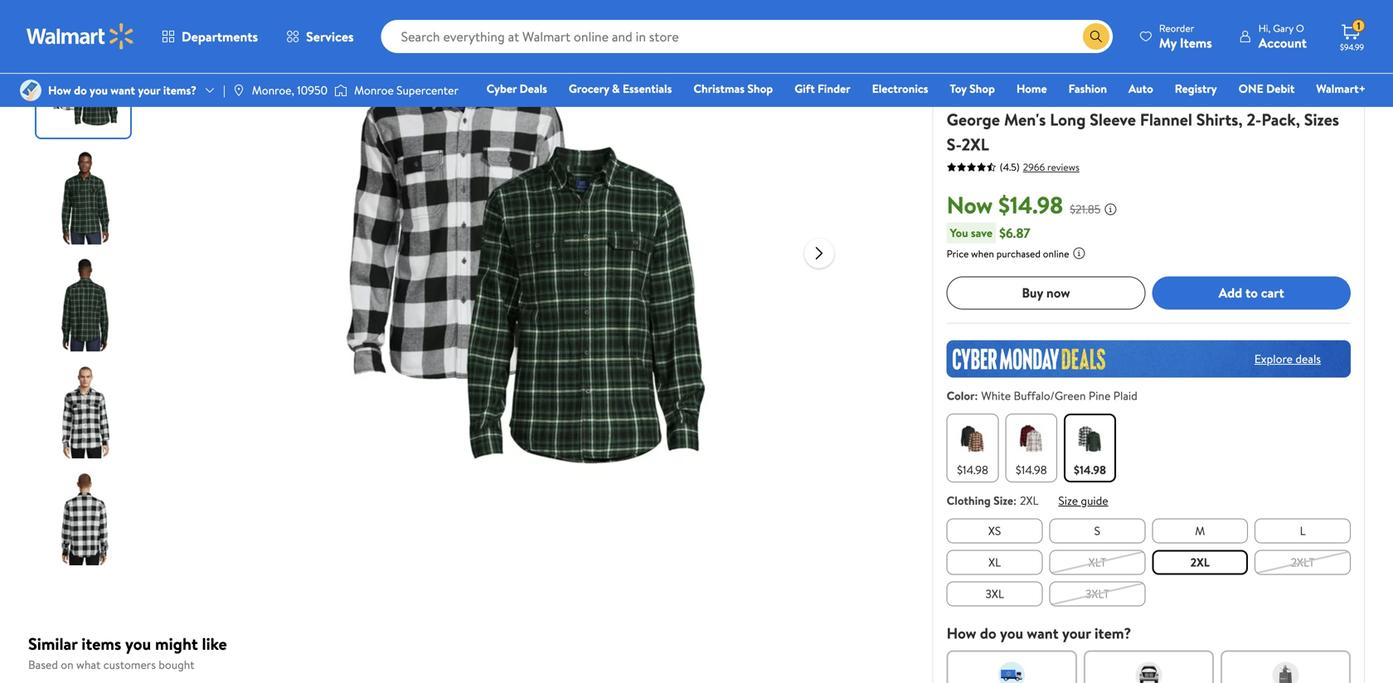 Task type: describe. For each thing, give the bounding box(es) containing it.
2xl inside button
[[1191, 554, 1210, 571]]

2 george from the top
[[947, 108, 1001, 131]]

george men's long sleeve flannel shirts, 2-pack, sizes s-2xl - image 2 of 5 image
[[37, 148, 134, 245]]

explore deals
[[1255, 351, 1322, 367]]

how for how do you want your items?
[[48, 82, 71, 98]]

best seller
[[1020, 62, 1065, 76]]

|
[[223, 82, 226, 98]]

size guide button
[[1059, 493, 1109, 509]]

monroe
[[354, 82, 394, 98]]

$6.87
[[1000, 224, 1031, 242]]

george men's long sleeve flannel shirts, 2-pack, sizes s-2xl image
[[260, 0, 791, 530]]

buffalo/green
[[1014, 388, 1087, 404]]

what
[[76, 657, 101, 673]]

since
[[1017, 7, 1042, 23]]

l button
[[1256, 519, 1352, 544]]

you for how do you want your items?
[[90, 82, 108, 98]]

buy now button
[[947, 277, 1146, 310]]

2xl button
[[1153, 550, 1249, 575]]

price
[[947, 247, 969, 261]]

walmart image
[[27, 23, 134, 50]]

now
[[947, 189, 994, 221]]

seller
[[1042, 62, 1065, 76]]

on
[[61, 657, 74, 673]]

add to cart
[[1219, 284, 1285, 302]]

1
[[1358, 19, 1361, 33]]

explore
[[1255, 351, 1294, 367]]

you
[[951, 225, 969, 241]]

services
[[306, 27, 354, 46]]

account
[[1259, 34, 1308, 52]]

intent image for shipping image
[[999, 662, 1026, 684]]

fashion
[[1069, 80, 1108, 97]]

search icon image
[[1090, 30, 1103, 43]]

explore deals link
[[1249, 344, 1328, 374]]

your for item?
[[1063, 623, 1092, 644]]

add
[[1219, 284, 1243, 302]]

do for how do you want your item?
[[981, 623, 997, 644]]

christmas shop link
[[687, 80, 781, 97]]

color list
[[944, 411, 1355, 486]]

reorder
[[1160, 21, 1195, 35]]

grocery
[[569, 80, 610, 97]]

xs
[[989, 523, 1002, 539]]

now $14.98
[[947, 189, 1064, 221]]

reviews
[[1048, 160, 1080, 174]]

2 $14.98 button from the left
[[1006, 414, 1058, 483]]

xl
[[989, 554, 1002, 571]]

2xl inside george george men's long sleeve flannel shirts, 2-pack, sizes s-2xl
[[962, 133, 990, 156]]

o
[[1297, 21, 1305, 35]]

you for how do you want your item?
[[1001, 623, 1024, 644]]

buy now
[[1023, 284, 1071, 302]]

$14.98 up $6.87
[[999, 189, 1064, 221]]

george men's long sleeve flannel shirts, 2-pack, sizes s-2xl - image 3 of 5 image
[[37, 255, 134, 352]]

cyber deal
[[954, 62, 1000, 76]]

toy
[[950, 80, 967, 97]]

hi,
[[1259, 21, 1271, 35]]

hi, gary o account
[[1259, 21, 1308, 52]]

intent image for pickup image
[[1136, 662, 1163, 684]]

2-
[[1248, 108, 1262, 131]]

gift
[[795, 80, 815, 97]]

george men's long sleeve flannel shirts, 2-pack, sizes s-2xl - image 1 of 5 image
[[37, 41, 134, 138]]

white
[[982, 388, 1012, 404]]

xl button
[[947, 550, 1043, 575]]

save
[[972, 225, 993, 241]]

(4.5)
[[1000, 160, 1020, 174]]

cyber for cyber deals
[[487, 80, 517, 97]]

registry
[[1176, 80, 1218, 97]]

men's
[[1005, 108, 1047, 131]]

buy
[[1023, 284, 1044, 302]]

to
[[1246, 284, 1259, 302]]

 image for how do you want your items?
[[20, 80, 41, 101]]

monroe supercenter
[[354, 82, 459, 98]]

gift finder link
[[788, 80, 858, 97]]

george george men's long sleeve flannel shirts, 2-pack, sizes s-2xl
[[947, 87, 1340, 156]]

m
[[1196, 523, 1206, 539]]

you save $6.87
[[951, 224, 1031, 242]]

$14.98 for second $14.98 button from right
[[1016, 462, 1048, 478]]

gary
[[1274, 21, 1294, 35]]

clothing size list
[[944, 515, 1355, 610]]

want for items?
[[111, 82, 135, 98]]

2 size from the left
[[1059, 493, 1079, 509]]

one
[[1239, 80, 1264, 97]]

george men's long sleeve flannel shirts, 2-pack, sizes s-2xl - image 4 of 5 image
[[37, 362, 134, 459]]

color
[[947, 388, 975, 404]]

s-
[[947, 133, 962, 156]]

bought inside the similar items you might like based on what customers bought
[[159, 657, 195, 673]]

$21.85
[[1070, 201, 1101, 217]]

Walmart Site-Wide search field
[[381, 20, 1113, 53]]

how do you want your item?
[[947, 623, 1132, 644]]

purchased
[[997, 247, 1041, 261]]

3 $14.98 button from the left
[[1065, 414, 1117, 483]]

add to favorites list, george men's long sleeve flannel shirts, 2-pack, sizes s-2xl image
[[873, 7, 893, 28]]

500+
[[947, 7, 975, 23]]

toy shop link
[[943, 80, 1003, 97]]

christmas
[[694, 80, 745, 97]]



Task type: vqa. For each thing, say whether or not it's contained in the screenshot.
140's Copic
no



Task type: locate. For each thing, give the bounding box(es) containing it.
1 vertical spatial george
[[947, 108, 1001, 131]]

size up xs
[[994, 493, 1014, 509]]

1 horizontal spatial want
[[1028, 623, 1059, 644]]

might
[[155, 633, 198, 656]]

essentials
[[623, 80, 672, 97]]

yesterday
[[1045, 7, 1094, 23]]

items?
[[163, 82, 197, 98]]

pine
[[1089, 388, 1111, 404]]

cart
[[1262, 284, 1285, 302]]

2xl down george link in the right of the page
[[962, 133, 990, 156]]

$14.98 button down color : white buffalo/green pine plaid
[[1006, 414, 1058, 483]]

1 horizontal spatial your
[[1063, 623, 1092, 644]]

electronics link
[[865, 80, 936, 97]]

1 vertical spatial :
[[1014, 493, 1017, 509]]

learn more about strikethrough prices image
[[1105, 203, 1118, 216]]

pack,
[[1262, 108, 1301, 131]]

best
[[1020, 62, 1039, 76]]

0 horizontal spatial 2xl
[[962, 133, 990, 156]]

do for how do you want your items?
[[74, 82, 87, 98]]

0 horizontal spatial shop
[[748, 80, 773, 97]]

like
[[202, 633, 227, 656]]

1 horizontal spatial :
[[1014, 493, 1017, 509]]

grocery & essentials link
[[562, 80, 680, 97]]

clothing
[[947, 493, 991, 509]]

0 horizontal spatial how
[[48, 82, 71, 98]]

christmas shop
[[694, 80, 773, 97]]

0 horizontal spatial bought
[[159, 657, 195, 673]]

your left the items?
[[138, 82, 160, 98]]

you inside the similar items you might like based on what customers bought
[[125, 633, 151, 656]]

0 vertical spatial 2xl
[[962, 133, 990, 156]]

one debit link
[[1232, 80, 1303, 97]]

monroe, 10950
[[252, 82, 328, 98]]

cyber for cyber deal
[[954, 62, 980, 76]]

$14.98 button up clothing
[[947, 414, 999, 483]]

500+ bought since yesterday
[[947, 7, 1094, 23]]

m button
[[1153, 519, 1249, 544]]

cyber deals
[[487, 80, 548, 97]]

want
[[111, 82, 135, 98], [1028, 623, 1059, 644]]

how for how do you want your item?
[[947, 623, 977, 644]]

$14.98 button up 'guide'
[[1065, 414, 1117, 483]]

 image down walmart image
[[20, 80, 41, 101]]

reorder my items
[[1160, 21, 1213, 52]]

legal information image
[[1073, 247, 1086, 260]]

clothing size : 2xl
[[947, 493, 1039, 509]]

1 vertical spatial want
[[1028, 623, 1059, 644]]

zoom image modal image
[[873, 44, 893, 64]]

cyber monday deals image
[[947, 340, 1352, 378]]

2 shop from the left
[[970, 80, 996, 97]]

0 vertical spatial how
[[48, 82, 71, 98]]

home
[[1017, 80, 1048, 97]]

how down 3xl button
[[947, 623, 977, 644]]

you up intent image for shipping
[[1001, 623, 1024, 644]]

1 vertical spatial cyber
[[487, 80, 517, 97]]

0 horizontal spatial do
[[74, 82, 87, 98]]

how do you want your items?
[[48, 82, 197, 98]]

0 vertical spatial do
[[74, 82, 87, 98]]

supercenter
[[397, 82, 459, 98]]

finder
[[818, 80, 851, 97]]

george down george link in the right of the page
[[947, 108, 1001, 131]]

cyber
[[954, 62, 980, 76], [487, 80, 517, 97]]

departments button
[[148, 17, 272, 56]]

deals
[[1296, 351, 1322, 367]]

debit
[[1267, 80, 1296, 97]]

shirts,
[[1197, 108, 1244, 131]]

2xl up xs button
[[1021, 493, 1039, 509]]

 image
[[232, 84, 245, 97]]

item?
[[1095, 623, 1132, 644]]

1 horizontal spatial cyber
[[954, 62, 980, 76]]

deal
[[982, 62, 1000, 76]]

0 horizontal spatial your
[[138, 82, 160, 98]]

next media item image
[[810, 244, 830, 263]]

add to cart button
[[1153, 277, 1352, 310]]

bought down the might
[[159, 657, 195, 673]]

0 vertical spatial your
[[138, 82, 160, 98]]

you up customers
[[125, 633, 151, 656]]

1 horizontal spatial 2xl
[[1021, 493, 1039, 509]]

size guide
[[1059, 493, 1109, 509]]

grocery & essentials
[[569, 80, 672, 97]]

$94.99
[[1341, 41, 1365, 53]]

guide
[[1081, 493, 1109, 509]]

3xl
[[986, 586, 1005, 602]]

0 vertical spatial bought
[[977, 7, 1014, 23]]

 image
[[20, 80, 41, 101], [335, 82, 348, 99]]

 image right 10950
[[335, 82, 348, 99]]

do down walmart image
[[74, 82, 87, 98]]

2xl down the m button
[[1191, 554, 1210, 571]]

your for items?
[[138, 82, 160, 98]]

registry link
[[1168, 80, 1225, 97]]

shop for toy shop
[[970, 80, 996, 97]]

 image for monroe supercenter
[[335, 82, 348, 99]]

walmart+ link
[[1310, 80, 1374, 97]]

3xl button
[[947, 582, 1043, 607]]

walmart+
[[1317, 80, 1367, 97]]

similar items you might like based on what customers bought
[[28, 633, 227, 673]]

how down walmart image
[[48, 82, 71, 98]]

george men's long sleeve flannel shirts, 2-pack, sizes s-2xl - image 5 of 5 image
[[37, 469, 134, 566]]

$14.98
[[999, 189, 1064, 221], [958, 462, 989, 478], [1016, 462, 1048, 478], [1075, 462, 1107, 478]]

customers
[[103, 657, 156, 673]]

0 horizontal spatial  image
[[20, 80, 41, 101]]

1 horizontal spatial size
[[1059, 493, 1079, 509]]

0 horizontal spatial cyber
[[487, 80, 517, 97]]

2 horizontal spatial $14.98 button
[[1065, 414, 1117, 483]]

3xlt button
[[1050, 582, 1146, 607]]

0 vertical spatial george
[[947, 87, 985, 103]]

0 horizontal spatial $14.98 button
[[947, 414, 999, 483]]

2 horizontal spatial you
[[1001, 623, 1024, 644]]

$14.98 for 1st $14.98 button
[[958, 462, 989, 478]]

10950
[[297, 82, 328, 98]]

$14.98 up clothing size : 2xl
[[1016, 462, 1048, 478]]

0 horizontal spatial size
[[994, 493, 1014, 509]]

items
[[82, 633, 121, 656]]

1 horizontal spatial $14.98 button
[[1006, 414, 1058, 483]]

1 horizontal spatial do
[[981, 623, 997, 644]]

shop
[[748, 80, 773, 97], [970, 80, 996, 97]]

cyber up toy shop
[[954, 62, 980, 76]]

items
[[1181, 34, 1213, 52]]

fashion link
[[1062, 80, 1115, 97]]

1 size from the left
[[994, 493, 1014, 509]]

you for similar items you might like based on what customers bought
[[125, 633, 151, 656]]

$14.98 up 'guide'
[[1075, 462, 1107, 478]]

2 horizontal spatial 2xl
[[1191, 554, 1210, 571]]

$14.98 button
[[947, 414, 999, 483], [1006, 414, 1058, 483], [1065, 414, 1117, 483]]

l
[[1301, 523, 1306, 539]]

do down 3xl button
[[981, 623, 997, 644]]

sleeve
[[1090, 108, 1137, 131]]

&
[[612, 80, 620, 97]]

home link
[[1010, 80, 1055, 97]]

1 vertical spatial how
[[947, 623, 977, 644]]

now
[[1047, 284, 1071, 302]]

2xl
[[962, 133, 990, 156], [1021, 493, 1039, 509], [1191, 554, 1210, 571]]

0 vertical spatial cyber
[[954, 62, 980, 76]]

bought left since on the top
[[977, 7, 1014, 23]]

shop for christmas shop
[[748, 80, 773, 97]]

1 shop from the left
[[748, 80, 773, 97]]

one debit
[[1239, 80, 1296, 97]]

shop down cyber deal
[[970, 80, 996, 97]]

george link
[[947, 87, 985, 103]]

0 vertical spatial want
[[111, 82, 135, 98]]

: left white at bottom
[[975, 388, 979, 404]]

your left item?
[[1063, 623, 1092, 644]]

s
[[1095, 523, 1101, 539]]

want down 3xl button
[[1028, 623, 1059, 644]]

want for item?
[[1028, 623, 1059, 644]]

monroe,
[[252, 82, 294, 98]]

0 vertical spatial :
[[975, 388, 979, 404]]

do
[[74, 82, 87, 98], [981, 623, 997, 644]]

services button
[[272, 17, 368, 56]]

1 horizontal spatial bought
[[977, 7, 1014, 23]]

(4.5) 2966 reviews
[[1000, 160, 1080, 174]]

intent image for delivery image
[[1273, 662, 1300, 684]]

1 vertical spatial 2xl
[[1021, 493, 1039, 509]]

1 horizontal spatial shop
[[970, 80, 996, 97]]

: up xs button
[[1014, 493, 1017, 509]]

0 horizontal spatial :
[[975, 388, 979, 404]]

xlt button
[[1050, 550, 1146, 575]]

$14.98 up clothing
[[958, 462, 989, 478]]

0 horizontal spatial want
[[111, 82, 135, 98]]

1 george from the top
[[947, 87, 985, 103]]

1 vertical spatial your
[[1063, 623, 1092, 644]]

deals
[[520, 80, 548, 97]]

1 horizontal spatial  image
[[335, 82, 348, 99]]

shop right christmas
[[748, 80, 773, 97]]

flannel
[[1141, 108, 1193, 131]]

$14.98 for first $14.98 button from the right
[[1075, 462, 1107, 478]]

cyber left the deals
[[487, 80, 517, 97]]

george
[[947, 87, 985, 103], [947, 108, 1001, 131]]

electronics
[[873, 80, 929, 97]]

1 vertical spatial bought
[[159, 657, 195, 673]]

want left the items?
[[111, 82, 135, 98]]

2 vertical spatial 2xl
[[1191, 554, 1210, 571]]

george down cyber deal
[[947, 87, 985, 103]]

cyber deals link
[[479, 80, 555, 97]]

0 horizontal spatial you
[[90, 82, 108, 98]]

1 vertical spatial do
[[981, 623, 997, 644]]

1 $14.98 button from the left
[[947, 414, 999, 483]]

shop inside 'link'
[[748, 80, 773, 97]]

you down walmart image
[[90, 82, 108, 98]]

bought
[[977, 7, 1014, 23], [159, 657, 195, 673]]

gift finder
[[795, 80, 851, 97]]

my
[[1160, 34, 1177, 52]]

size left 'guide'
[[1059, 493, 1079, 509]]

1 horizontal spatial how
[[947, 623, 977, 644]]

similar
[[28, 633, 78, 656]]

1 horizontal spatial you
[[125, 633, 151, 656]]

your
[[138, 82, 160, 98], [1063, 623, 1092, 644]]

Search search field
[[381, 20, 1113, 53]]



